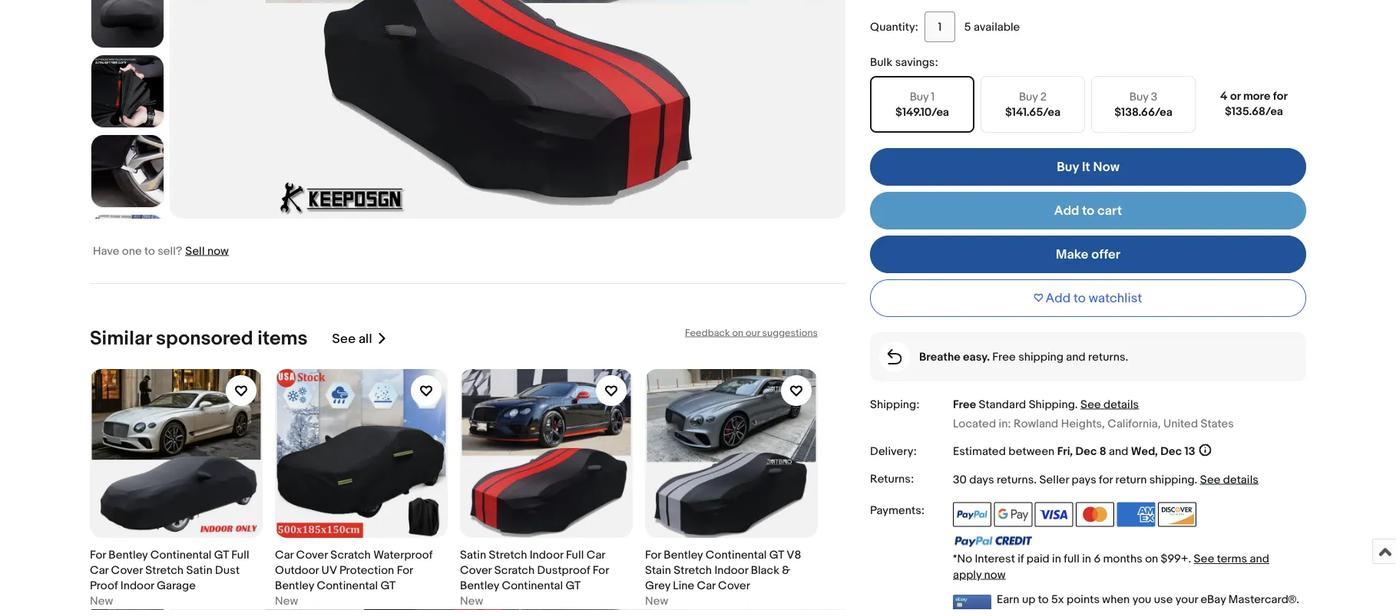 Task type: locate. For each thing, give the bounding box(es) containing it.
2 dec from the left
[[1160, 445, 1182, 459]]

1 horizontal spatial and
[[1109, 445, 1128, 459]]

0 horizontal spatial satin
[[186, 564, 212, 578]]

for inside car cover scratch waterproof outdoor uv protection for bentley continental gt new
[[397, 564, 413, 578]]

full
[[231, 548, 249, 562], [566, 548, 584, 562]]

1 horizontal spatial stretch
[[489, 548, 527, 562]]

payments:
[[870, 504, 925, 518]]

free
[[992, 350, 1016, 364], [953, 398, 976, 412]]

details down states
[[1223, 473, 1259, 487]]

see all link
[[332, 327, 388, 351]]

1
[[931, 90, 935, 104]]

1 horizontal spatial on
[[1145, 553, 1158, 567]]

for right the more
[[1273, 89, 1288, 103]]

google pay image
[[994, 503, 1032, 527]]

ebay mastercard image
[[953, 595, 991, 610]]

gt up dust in the left of the page
[[214, 548, 229, 562]]

5
[[964, 20, 971, 34]]

continental down uv
[[317, 579, 378, 593]]

indoor inside satin stretch indoor full car cover scratch dustproof for bentley continental gt new
[[530, 548, 563, 562]]

see details link down states
[[1200, 473, 1259, 487]]

see terms and apply now link
[[953, 553, 1269, 582]]

paypal credit image
[[953, 536, 1033, 548]]

buy
[[910, 90, 929, 104], [1019, 90, 1038, 104], [1129, 90, 1148, 104], [1057, 159, 1079, 175]]

0 vertical spatial now
[[207, 244, 229, 258]]

outdoor
[[275, 564, 319, 578]]

for inside satin stretch indoor full car cover scratch dustproof for bentley continental gt new
[[593, 564, 609, 578]]

0 vertical spatial free
[[992, 350, 1016, 364]]

see left terms
[[1194, 553, 1214, 567]]

for right the dustproof
[[593, 564, 609, 578]]

car inside for bentley continental gt full car cover stretch satin dust proof indoor garage new
[[90, 564, 108, 578]]

1 vertical spatial free
[[953, 398, 976, 412]]

. down 13
[[1195, 473, 1197, 487]]

picture 5 of 11 image
[[91, 135, 164, 207]]

continental down the dustproof
[[502, 579, 563, 593]]

buy inside buy 2 $141.65/ea
[[1019, 90, 1038, 104]]

on left our
[[732, 327, 743, 339]]

car right line
[[697, 579, 716, 593]]

bulk savings:
[[870, 55, 938, 69]]

0 horizontal spatial in
[[1052, 553, 1061, 567]]

dec left 8
[[1075, 445, 1097, 459]]

2 new text field from the left
[[275, 594, 298, 609]]

2 vertical spatial indoor
[[120, 579, 154, 593]]

now right sell
[[207, 244, 229, 258]]

0 horizontal spatial scratch
[[330, 548, 371, 562]]

indoor up the dustproof
[[530, 548, 563, 562]]

satin up garage
[[186, 564, 212, 578]]

Quantity: text field
[[924, 12, 955, 42]]

shipping up shipping
[[1018, 350, 1064, 364]]

0 vertical spatial satin
[[460, 548, 486, 562]]

buy left 2
[[1019, 90, 1038, 104]]

and right 8
[[1109, 445, 1128, 459]]

bulk
[[870, 55, 893, 69]]

new text field for car cover scratch waterproof outdoor uv protection for bentley continental gt new
[[275, 594, 298, 609]]

1 vertical spatial for
[[1099, 473, 1113, 487]]

0 horizontal spatial stretch
[[145, 564, 184, 578]]

0 horizontal spatial dec
[[1075, 445, 1097, 459]]

and right terms
[[1250, 553, 1269, 567]]

full up the dustproof
[[566, 548, 584, 562]]

and inside see terms and apply now
[[1250, 553, 1269, 567]]

add inside add to watchlist button
[[1046, 290, 1071, 307]]

in left 6
[[1082, 553, 1091, 567]]

0 horizontal spatial indoor
[[120, 579, 154, 593]]

1 horizontal spatial shipping
[[1149, 473, 1195, 487]]

1 vertical spatial details
[[1223, 473, 1259, 487]]

full
[[1064, 553, 1080, 567]]

full inside for bentley continental gt full car cover stretch satin dust proof indoor garage new
[[231, 548, 249, 562]]

$135.68/ea
[[1225, 105, 1283, 118]]

.
[[1075, 398, 1078, 412], [1034, 473, 1037, 487], [1195, 473, 1197, 487]]

details
[[1104, 398, 1139, 412], [1223, 473, 1259, 487]]

1 horizontal spatial free
[[992, 350, 1016, 364]]

or
[[1230, 89, 1241, 103]]

gt left v8
[[769, 548, 784, 562]]

new
[[90, 594, 113, 608], [275, 594, 298, 608], [460, 594, 483, 608], [645, 594, 668, 608]]

cover inside satin stretch indoor full car cover scratch dustproof for bentley continental gt new
[[460, 564, 492, 578]]

full inside satin stretch indoor full car cover scratch dustproof for bentley continental gt new
[[566, 548, 584, 562]]

bentley
[[109, 548, 148, 562], [664, 548, 703, 562], [275, 579, 314, 593], [460, 579, 499, 593]]

0 vertical spatial indoor
[[530, 548, 563, 562]]

make
[[1056, 247, 1089, 263]]

. left seller
[[1034, 473, 1037, 487]]

0 horizontal spatial see details link
[[1080, 398, 1139, 412]]

30
[[953, 473, 967, 487]]

use
[[1154, 593, 1173, 606]]

car up 'outdoor'
[[275, 548, 294, 562]]

earn
[[997, 593, 1019, 606]]

scratch up 'protection'
[[330, 548, 371, 562]]

1 in from the left
[[1052, 553, 1061, 567]]

2 horizontal spatial and
[[1250, 553, 1269, 567]]

continental up the black
[[706, 548, 767, 562]]

details up california,
[[1104, 398, 1139, 412]]

0 vertical spatial add
[[1054, 203, 1079, 219]]

shipping down 13
[[1149, 473, 1195, 487]]

1 horizontal spatial details
[[1223, 473, 1259, 487]]

terms
[[1217, 553, 1247, 567]]

if
[[1018, 553, 1024, 567]]

0 vertical spatial for
[[1273, 89, 1288, 103]]

to left 5x
[[1038, 593, 1049, 606]]

continental up garage
[[150, 548, 212, 562]]

0 horizontal spatial .
[[1034, 473, 1037, 487]]

for
[[1273, 89, 1288, 103], [1099, 473, 1113, 487]]

4
[[1220, 89, 1228, 103]]

0 vertical spatial details
[[1104, 398, 1139, 412]]

watchlist
[[1089, 290, 1142, 307]]

days
[[969, 473, 994, 487]]

stretch inside for bentley continental gt full car cover stretch satin dust proof indoor garage new
[[145, 564, 184, 578]]

1 vertical spatial shipping
[[1149, 473, 1195, 487]]

to left the cart
[[1082, 203, 1095, 219]]

scratch left the dustproof
[[494, 564, 535, 578]]

1 horizontal spatial .
[[1075, 398, 1078, 412]]

. for shipping
[[1075, 398, 1078, 412]]

returns:
[[870, 473, 914, 487]]

breathe
[[919, 350, 961, 364]]

feedback
[[685, 327, 730, 339]]

add inside add to cart "link"
[[1054, 203, 1079, 219]]

now
[[1093, 159, 1120, 175]]

0 horizontal spatial details
[[1104, 398, 1139, 412]]

add down make
[[1046, 290, 1071, 307]]

new text field for satin stretch indoor full car cover scratch dustproof for bentley continental gt new
[[460, 594, 483, 609]]

car up proof
[[90, 564, 108, 578]]

in
[[1052, 553, 1061, 567], [1082, 553, 1091, 567]]

4 or more for $135.68/ea
[[1220, 89, 1288, 118]]

estimated
[[953, 445, 1006, 459]]

items
[[258, 327, 308, 351]]

now down interest
[[984, 568, 1006, 582]]

for inside 4 or more for $135.68/ea
[[1273, 89, 1288, 103]]

buy left it
[[1057, 159, 1079, 175]]

see details link
[[1080, 398, 1139, 412], [1200, 473, 1259, 487]]

1 full from the left
[[231, 548, 249, 562]]

full up dust in the left of the page
[[231, 548, 249, 562]]

4 new text field from the left
[[645, 594, 668, 609]]

standard
[[979, 398, 1026, 412]]

for down waterproof
[[397, 564, 413, 578]]

for
[[90, 548, 106, 562], [645, 548, 661, 562], [397, 564, 413, 578], [593, 564, 609, 578]]

satin
[[460, 548, 486, 562], [186, 564, 212, 578]]

1 vertical spatial add
[[1046, 290, 1071, 307]]

similar
[[90, 327, 152, 351]]

stain
[[645, 564, 671, 578]]

4 new from the left
[[645, 594, 668, 608]]

1 horizontal spatial dec
[[1160, 445, 1182, 459]]

0 horizontal spatial and
[[1066, 350, 1086, 364]]

on
[[732, 327, 743, 339], [1145, 553, 1158, 567]]

for up proof
[[90, 548, 106, 562]]

car
[[275, 548, 294, 562], [586, 548, 605, 562], [90, 564, 108, 578], [697, 579, 716, 593]]

and
[[1066, 350, 1086, 364], [1109, 445, 1128, 459], [1250, 553, 1269, 567]]

see details link up california,
[[1080, 398, 1139, 412]]

for right pays
[[1099, 473, 1113, 487]]

grey
[[645, 579, 670, 593]]

points
[[1067, 593, 1100, 606]]

for bentley continental gt v8 stain stretch indoor black & grey line car cover new
[[645, 548, 801, 608]]

free up "located"
[[953, 398, 976, 412]]

gt down 'protection'
[[381, 579, 396, 593]]

american express image
[[1117, 503, 1155, 527]]

you
[[1132, 593, 1151, 606]]

to right one
[[144, 244, 155, 258]]

buy inside buy 1 $149.10/ea
[[910, 90, 929, 104]]

black
[[751, 564, 779, 578]]

2 vertical spatial and
[[1250, 553, 1269, 567]]

1 horizontal spatial now
[[984, 568, 1006, 582]]

1 vertical spatial scratch
[[494, 564, 535, 578]]

. up heights,
[[1075, 398, 1078, 412]]

2 full from the left
[[566, 548, 584, 562]]

indoor inside for bentley continental gt full car cover stretch satin dust proof indoor garage new
[[120, 579, 154, 593]]

add left the cart
[[1054, 203, 1079, 219]]

to inside "link"
[[1082, 203, 1095, 219]]

0 horizontal spatial free
[[953, 398, 976, 412]]

in:
[[999, 418, 1011, 431]]

1 horizontal spatial in
[[1082, 553, 1091, 567]]

3 new text field from the left
[[460, 594, 483, 609]]

1 vertical spatial now
[[984, 568, 1006, 582]]

gt inside for bentley continental gt full car cover stretch satin dust proof indoor garage new
[[214, 548, 229, 562]]

continental inside car cover scratch waterproof outdoor uv protection for bentley continental gt new
[[317, 579, 378, 593]]

easy.
[[963, 350, 990, 364]]

satin right waterproof
[[460, 548, 486, 562]]

car up the dustproof
[[586, 548, 605, 562]]

see down states
[[1200, 473, 1221, 487]]

dust
[[215, 564, 240, 578]]

1 horizontal spatial scratch
[[494, 564, 535, 578]]

cover inside for bentley continental gt full car cover stretch satin dust proof indoor garage new
[[111, 564, 143, 578]]

rowland
[[1014, 418, 1058, 431]]

*no
[[953, 553, 972, 567]]

1 horizontal spatial satin
[[460, 548, 486, 562]]

New text field
[[90, 594, 113, 609], [275, 594, 298, 609], [460, 594, 483, 609], [645, 594, 668, 609]]

2 horizontal spatial indoor
[[714, 564, 748, 578]]

0 vertical spatial see details link
[[1080, 398, 1139, 412]]

0 horizontal spatial for
[[1099, 473, 1113, 487]]

indoor inside for bentley continental gt v8 stain stretch indoor black & grey line car cover new
[[714, 564, 748, 578]]

see terms and apply now
[[953, 553, 1269, 582]]

indoor left the black
[[714, 564, 748, 578]]

for up stain
[[645, 548, 661, 562]]

on left the $99+.
[[1145, 553, 1158, 567]]

1 dec from the left
[[1075, 445, 1097, 459]]

1 horizontal spatial for
[[1273, 89, 1288, 103]]

0 horizontal spatial full
[[231, 548, 249, 562]]

master card image
[[1076, 503, 1114, 527]]

buy left '3'
[[1129, 90, 1148, 104]]

have one to sell? sell now
[[93, 244, 229, 258]]

united
[[1163, 418, 1198, 431]]

3 new from the left
[[460, 594, 483, 608]]

add for add to watchlist
[[1046, 290, 1071, 307]]

buy left the 1
[[910, 90, 929, 104]]

0 horizontal spatial on
[[732, 327, 743, 339]]

1 new from the left
[[90, 594, 113, 608]]

new inside car cover scratch waterproof outdoor uv protection for bentley continental gt new
[[275, 594, 298, 608]]

car inside car cover scratch waterproof outdoor uv protection for bentley continental gt new
[[275, 548, 294, 562]]

apply
[[953, 568, 982, 582]]

free right easy.
[[992, 350, 1016, 364]]

garage
[[157, 579, 196, 593]]

shipping
[[1018, 350, 1064, 364], [1149, 473, 1195, 487]]

breathe easy. free shipping and returns.
[[919, 350, 1128, 364]]

cover inside car cover scratch waterproof outdoor uv protection for bentley continental gt new
[[296, 548, 328, 562]]

1 horizontal spatial indoor
[[530, 548, 563, 562]]

1 new text field from the left
[[90, 594, 113, 609]]

2 new from the left
[[275, 594, 298, 608]]

heights,
[[1061, 418, 1105, 431]]

1 vertical spatial see details link
[[1200, 473, 1259, 487]]

$99+.
[[1161, 553, 1191, 567]]

1 vertical spatial satin
[[186, 564, 212, 578]]

in left full on the right of page
[[1052, 553, 1061, 567]]

2 in from the left
[[1082, 553, 1091, 567]]

0 vertical spatial shipping
[[1018, 350, 1064, 364]]

for inside for bentley continental gt v8 stain stretch indoor black & grey line car cover new
[[645, 548, 661, 562]]

0 vertical spatial scratch
[[330, 548, 371, 562]]

to left watchlist
[[1074, 290, 1086, 307]]

continental inside for bentley continental gt full car cover stretch satin dust proof indoor garage new
[[150, 548, 212, 562]]

it
[[1082, 159, 1090, 175]]

to
[[1082, 203, 1095, 219], [144, 244, 155, 258], [1074, 290, 1086, 307], [1038, 593, 1049, 606]]

gt down the dustproof
[[566, 579, 581, 593]]

buy inside buy 3 $138.66/ea
[[1129, 90, 1148, 104]]

dec left 13
[[1160, 445, 1182, 459]]

buy for 2
[[1019, 90, 1038, 104]]

indoor right proof
[[120, 579, 154, 593]]

see up heights,
[[1080, 398, 1101, 412]]

2 horizontal spatial stretch
[[674, 564, 712, 578]]

new text field for for bentley continental gt v8 stain stretch indoor black & grey line car cover new
[[645, 594, 668, 609]]

and left returns.
[[1066, 350, 1086, 364]]

1 vertical spatial indoor
[[714, 564, 748, 578]]

0 vertical spatial and
[[1066, 350, 1086, 364]]

your
[[1175, 593, 1198, 606]]

1 horizontal spatial full
[[566, 548, 584, 562]]

. inside free standard shipping . see details located in: rowland heights, california, united states
[[1075, 398, 1078, 412]]



Task type: describe. For each thing, give the bounding box(es) containing it.
$149.10/ea
[[895, 105, 949, 119]]

gt inside car cover scratch waterproof outdoor uv protection for bentley continental gt new
[[381, 579, 396, 593]]

2
[[1040, 90, 1047, 104]]

pays
[[1072, 473, 1096, 487]]

states
[[1201, 418, 1234, 431]]

our
[[746, 327, 760, 339]]

1 horizontal spatial see details link
[[1200, 473, 1259, 487]]

for inside for bentley continental gt full car cover stretch satin dust proof indoor garage new
[[90, 548, 106, 562]]

0 horizontal spatial now
[[207, 244, 229, 258]]

sell?
[[158, 244, 182, 258]]

seller
[[1039, 473, 1069, 487]]

delivery:
[[870, 445, 917, 459]]

mastercard®.
[[1229, 593, 1299, 606]]

new inside for bentley continental gt v8 stain stretch indoor black & grey line car cover new
[[645, 594, 668, 608]]

protection
[[339, 564, 394, 578]]

. for returns
[[1034, 473, 1037, 487]]

car inside for bentley continental gt v8 stain stretch indoor black & grey line car cover new
[[697, 579, 716, 593]]

details inside free standard shipping . see details located in: rowland heights, california, united states
[[1104, 398, 1139, 412]]

wed,
[[1131, 445, 1158, 459]]

add for add to cart
[[1054, 203, 1079, 219]]

make offer link
[[870, 236, 1306, 274]]

buy for 3
[[1129, 90, 1148, 104]]

3
[[1151, 90, 1157, 104]]

similar sponsored items
[[90, 327, 308, 351]]

1 vertical spatial on
[[1145, 553, 1158, 567]]

See all text field
[[332, 331, 372, 347]]

savings:
[[895, 55, 938, 69]]

see inside free standard shipping . see details located in: rowland heights, california, united states
[[1080, 398, 1101, 412]]

buy it now
[[1057, 159, 1120, 175]]

add to cart link
[[870, 192, 1306, 230]]

0 vertical spatial on
[[732, 327, 743, 339]]

buy it now link
[[870, 148, 1306, 186]]

satin inside satin stretch indoor full car cover scratch dustproof for bentley continental gt new
[[460, 548, 486, 562]]

have
[[93, 244, 119, 258]]

bentley inside car cover scratch waterproof outdoor uv protection for bentley continental gt new
[[275, 579, 314, 593]]

up
[[1022, 593, 1035, 606]]

feedback on our suggestions
[[685, 327, 818, 339]]

gt inside for bentley continental gt v8 stain stretch indoor black & grey line car cover new
[[769, 548, 784, 562]]

visa image
[[1035, 503, 1073, 527]]

waterproof
[[373, 548, 433, 562]]

shipping:
[[870, 398, 920, 412]]

sell
[[185, 244, 205, 258]]

*no interest if paid in full in 6 months on $99+.
[[953, 553, 1194, 567]]

uv
[[321, 564, 337, 578]]

fri,
[[1057, 445, 1073, 459]]

dustproof
[[537, 564, 590, 578]]

between
[[1009, 445, 1055, 459]]

add to watchlist button
[[870, 280, 1306, 317]]

continental inside for bentley continental gt v8 stain stretch indoor black & grey line car cover new
[[706, 548, 767, 562]]

returns.
[[1088, 350, 1128, 364]]

buy 2 $141.65/ea
[[1005, 90, 1060, 119]]

new inside for bentley continental gt full car cover stretch satin dust proof indoor garage new
[[90, 594, 113, 608]]

stretch inside satin stretch indoor full car cover scratch dustproof for bentley continental gt new
[[489, 548, 527, 562]]

for bentley continental gt full car cover stretch satin dust proof indoor garage new
[[90, 548, 249, 608]]

earn up to 5x points when you use your ebay mastercard®.
[[997, 593, 1299, 606]]

line
[[673, 579, 694, 593]]

estimated between fri, dec 8 and wed, dec 13
[[953, 445, 1195, 459]]

gt inside satin stretch indoor full car cover scratch dustproof for bentley continental gt new
[[566, 579, 581, 593]]

paid
[[1027, 553, 1050, 567]]

months
[[1103, 553, 1143, 567]]

buy for 1
[[910, 90, 929, 104]]

satin inside for bentley continental gt full car cover stretch satin dust proof indoor garage new
[[186, 564, 212, 578]]

paypal image
[[953, 503, 991, 527]]

quantity:
[[870, 20, 918, 34]]

shipping
[[1029, 398, 1075, 412]]

cart
[[1097, 203, 1122, 219]]

returns
[[997, 473, 1034, 487]]

30 days returns . seller pays for return shipping . see details
[[953, 473, 1259, 487]]

new text field for for bentley continental gt full car cover stretch satin dust proof indoor garage new
[[90, 594, 113, 609]]

6
[[1094, 553, 1101, 567]]

2 horizontal spatial .
[[1195, 473, 1197, 487]]

more
[[1243, 89, 1271, 103]]

new inside satin stretch indoor full car cover scratch dustproof for bentley continental gt new
[[460, 594, 483, 608]]

$138.66/ea
[[1114, 105, 1172, 119]]

to inside button
[[1074, 290, 1086, 307]]

bentley inside for bentley continental gt v8 stain stretch indoor black & grey line car cover new
[[664, 548, 703, 562]]

suggestions
[[762, 327, 818, 339]]

free inside free standard shipping . see details located in: rowland heights, california, united states
[[953, 398, 976, 412]]

proof
[[90, 579, 118, 593]]

5 available
[[964, 20, 1020, 34]]

sell now link
[[185, 244, 229, 258]]

5x
[[1051, 593, 1064, 606]]

satin stretch indoor full car cover scratch dustproof for bentley continental gt new
[[460, 548, 609, 608]]

cover inside for bentley continental gt v8 stain stretch indoor black & grey line car cover new
[[718, 579, 750, 593]]

ebay
[[1201, 593, 1226, 606]]

add to watchlist
[[1046, 290, 1142, 307]]

california,
[[1108, 418, 1161, 431]]

free standard shipping . see details located in: rowland heights, california, united states
[[953, 398, 1234, 431]]

8
[[1099, 445, 1106, 459]]

scratch inside car cover scratch waterproof outdoor uv protection for bentley continental gt new
[[330, 548, 371, 562]]

return
[[1115, 473, 1147, 487]]

available
[[974, 20, 1020, 34]]

bentley inside for bentley continental gt full car cover stretch satin dust proof indoor garage new
[[109, 548, 148, 562]]

one
[[122, 244, 142, 258]]

feedback on our suggestions link
[[685, 327, 818, 339]]

1 vertical spatial and
[[1109, 445, 1128, 459]]

buy 1 $149.10/ea
[[895, 90, 949, 119]]

car inside satin stretch indoor full car cover scratch dustproof for bentley continental gt new
[[586, 548, 605, 562]]

13
[[1185, 445, 1195, 459]]

offer
[[1091, 247, 1120, 263]]

see left all
[[332, 331, 356, 347]]

bentley inside satin stretch indoor full car cover scratch dustproof for bentley continental gt new
[[460, 579, 499, 593]]

picture 4 of 11 image
[[91, 55, 164, 128]]

when
[[1102, 593, 1130, 606]]

$141.65/ea
[[1005, 105, 1060, 119]]

see all
[[332, 331, 372, 347]]

buy 3 $138.66/ea
[[1114, 90, 1172, 119]]

stretch inside for bentley continental gt v8 stain stretch indoor black & grey line car cover new
[[674, 564, 712, 578]]

see inside see terms and apply now
[[1194, 553, 1214, 567]]

car cover scratch waterproof outdoor uv protection for bentley continental gt new
[[275, 548, 433, 608]]

now inside see terms and apply now
[[984, 568, 1006, 582]]

0 horizontal spatial shipping
[[1018, 350, 1064, 364]]

discover image
[[1158, 503, 1196, 527]]

picture 3 of 11 image
[[91, 0, 164, 48]]

scratch inside satin stretch indoor full car cover scratch dustproof for bentley continental gt new
[[494, 564, 535, 578]]

buy for it
[[1057, 159, 1079, 175]]

continental inside satin stretch indoor full car cover scratch dustproof for bentley continental gt new
[[502, 579, 563, 593]]

v8
[[787, 548, 801, 562]]

with details__icon image
[[887, 350, 902, 365]]



Task type: vqa. For each thing, say whether or not it's contained in the screenshot.
min related to Expected delivery dates for buyers
no



